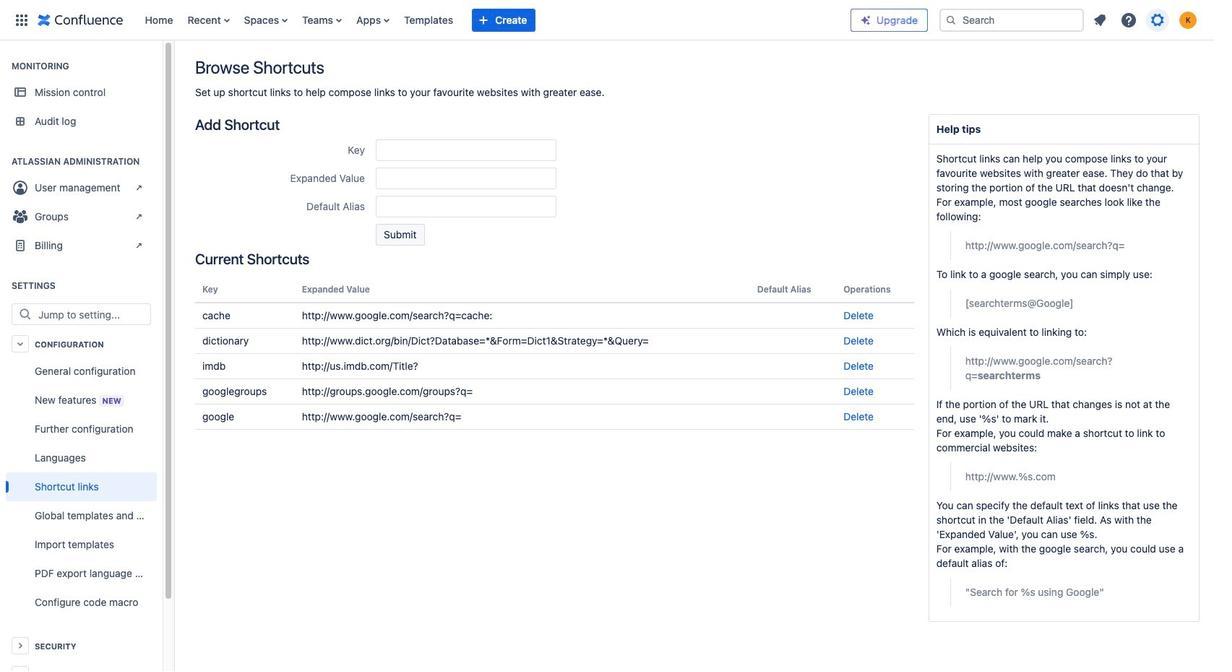 Task type: locate. For each thing, give the bounding box(es) containing it.
region
[[6, 357, 157, 617]]

1 horizontal spatial list
[[1087, 7, 1206, 33]]

list
[[138, 0, 851, 40], [1087, 7, 1206, 33]]

notification icon image
[[1092, 11, 1109, 29]]

0 horizontal spatial list
[[138, 0, 851, 40]]

main content
[[174, 40, 1215, 55]]

None text field
[[376, 140, 557, 161], [376, 168, 557, 189], [376, 140, 557, 161], [376, 168, 557, 189]]

search image
[[946, 14, 957, 26]]

None submit
[[376, 224, 425, 246]]

None search field
[[940, 8, 1084, 31]]

global element
[[9, 0, 851, 40]]

settings icon image
[[1150, 11, 1167, 29]]

None text field
[[376, 196, 557, 218]]

appswitcher icon image
[[13, 11, 30, 29]]

help icon image
[[1121, 11, 1138, 29]]

banner
[[0, 0, 1215, 40]]

list for premium image
[[1087, 7, 1206, 33]]

Settings Search field
[[34, 304, 150, 325]]

Search field
[[940, 8, 1084, 31]]

your profile and preferences image
[[1180, 11, 1197, 29]]

list for "appswitcher icon"
[[138, 0, 851, 40]]

confluence image
[[38, 11, 123, 29], [38, 11, 123, 29]]



Task type: vqa. For each thing, say whether or not it's contained in the screenshot.
list associated with Appswitcher Icon
yes



Task type: describe. For each thing, give the bounding box(es) containing it.
premium image
[[860, 14, 872, 26]]

collapse sidebar image
[[158, 48, 189, 77]]



